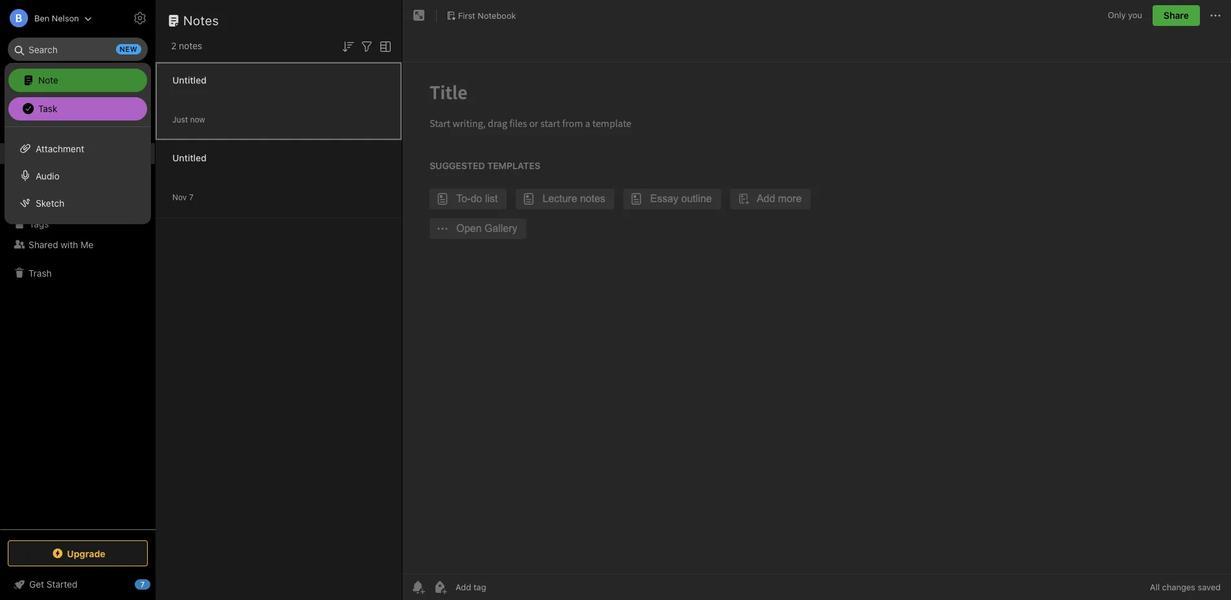 Task type: locate. For each thing, give the bounding box(es) containing it.
untitled
[[172, 74, 207, 85], [172, 152, 207, 163]]

sketch button
[[5, 189, 151, 216]]

settings image
[[132, 10, 148, 26]]

7 inside help and learning task checklist field
[[141, 580, 145, 589]]

1 untitled from the top
[[172, 74, 207, 85]]

7 left click to collapse image
[[141, 580, 145, 589]]

notes link
[[0, 143, 155, 164]]

more actions image
[[1208, 8, 1224, 23]]

1 vertical spatial notes
[[29, 148, 53, 159]]

task button
[[8, 97, 147, 121]]

notes
[[179, 40, 202, 51]]

tree containing home
[[0, 102, 156, 529]]

notes up notes
[[183, 13, 219, 28]]

notebooks link
[[0, 193, 155, 213]]

share
[[1164, 10, 1189, 21]]

1 vertical spatial 7
[[141, 580, 145, 589]]

notes
[[183, 13, 219, 28], [29, 148, 53, 159]]

untitled for now
[[172, 74, 207, 85]]

0 vertical spatial notes
[[183, 13, 219, 28]]

upgrade
[[67, 548, 105, 559]]

saved
[[1198, 582, 1221, 592]]

Note Editor text field
[[403, 62, 1232, 574]]

0 vertical spatial untitled
[[172, 74, 207, 85]]

tasks button
[[0, 164, 155, 185]]

started
[[47, 579, 78, 590]]

2 notes
[[171, 40, 202, 51]]

now
[[190, 114, 205, 124]]

me
[[81, 239, 94, 250]]

View options field
[[375, 38, 393, 54]]

untitled down notes
[[172, 74, 207, 85]]

just
[[172, 114, 188, 124]]

note creation menu element
[[8, 66, 147, 123]]

notes up tasks
[[29, 148, 53, 159]]

1 vertical spatial untitled
[[172, 152, 207, 163]]

7 right nov
[[189, 192, 193, 202]]

only
[[1108, 10, 1126, 20]]

audio button
[[5, 162, 151, 189]]

tree
[[0, 102, 156, 529]]

trash
[[29, 267, 52, 278]]

7
[[189, 192, 193, 202], [141, 580, 145, 589]]

attachment
[[36, 143, 84, 154]]

first notebook
[[458, 10, 516, 20]]

2 untitled from the top
[[172, 152, 207, 163]]

share button
[[1153, 5, 1200, 26]]

0 vertical spatial 7
[[189, 192, 193, 202]]

first notebook button
[[442, 6, 521, 25]]

changes
[[1163, 582, 1196, 592]]

untitled down just now
[[172, 152, 207, 163]]

0 horizontal spatial 7
[[141, 580, 145, 589]]

2
[[171, 40, 177, 51]]

1 horizontal spatial notes
[[183, 13, 219, 28]]

new search field
[[17, 38, 141, 61]]

tags button
[[0, 213, 155, 234]]

Help and Learning task checklist field
[[0, 574, 156, 595]]

expand notebooks image
[[3, 198, 14, 208]]

ben nelson
[[34, 13, 79, 23]]

just now
[[172, 114, 205, 124]]

sketch
[[36, 197, 64, 208]]

get started
[[29, 579, 78, 590]]

0 horizontal spatial notes
[[29, 148, 53, 159]]



Task type: describe. For each thing, give the bounding box(es) containing it.
audio
[[36, 170, 60, 181]]

task
[[38, 103, 57, 114]]

get
[[29, 579, 44, 590]]

trash link
[[0, 263, 155, 283]]

note window element
[[403, 0, 1232, 600]]

new
[[29, 74, 47, 85]]

all changes saved
[[1150, 582, 1221, 592]]

with
[[61, 239, 78, 250]]

new
[[120, 45, 137, 53]]

More actions field
[[1208, 5, 1224, 26]]

first
[[458, 10, 475, 20]]

nelson
[[52, 13, 79, 23]]

Sort options field
[[340, 38, 356, 54]]

Search text field
[[17, 38, 139, 61]]

note button
[[8, 69, 147, 92]]

Account field
[[0, 5, 92, 31]]

nov
[[172, 192, 187, 202]]

Add filters field
[[359, 38, 375, 54]]

tasks
[[29, 169, 52, 180]]

upgrade button
[[8, 541, 148, 567]]

you
[[1129, 10, 1143, 20]]

all
[[1150, 582, 1160, 592]]

home
[[29, 107, 53, 118]]

expand note image
[[412, 8, 427, 23]]

Add tag field
[[454, 581, 552, 593]]

home link
[[0, 102, 156, 123]]

add a reminder image
[[410, 579, 426, 595]]

add filters image
[[359, 39, 375, 54]]

only you
[[1108, 10, 1143, 20]]

new button
[[8, 68, 148, 91]]

notebook
[[478, 10, 516, 20]]

notebooks
[[29, 197, 75, 208]]

attachment button
[[5, 135, 151, 162]]

click to collapse image
[[151, 576, 160, 592]]

shared with me
[[29, 239, 94, 250]]

nov 7
[[172, 192, 193, 202]]

ben
[[34, 13, 49, 23]]

1 horizontal spatial 7
[[189, 192, 193, 202]]

add tag image
[[432, 579, 448, 595]]

tags
[[29, 218, 49, 229]]

shared with me link
[[0, 234, 155, 255]]

untitled for 7
[[172, 152, 207, 163]]

shared
[[29, 239, 58, 250]]

note
[[38, 74, 58, 85]]



Task type: vqa. For each thing, say whether or not it's contained in the screenshot.
Tab
no



